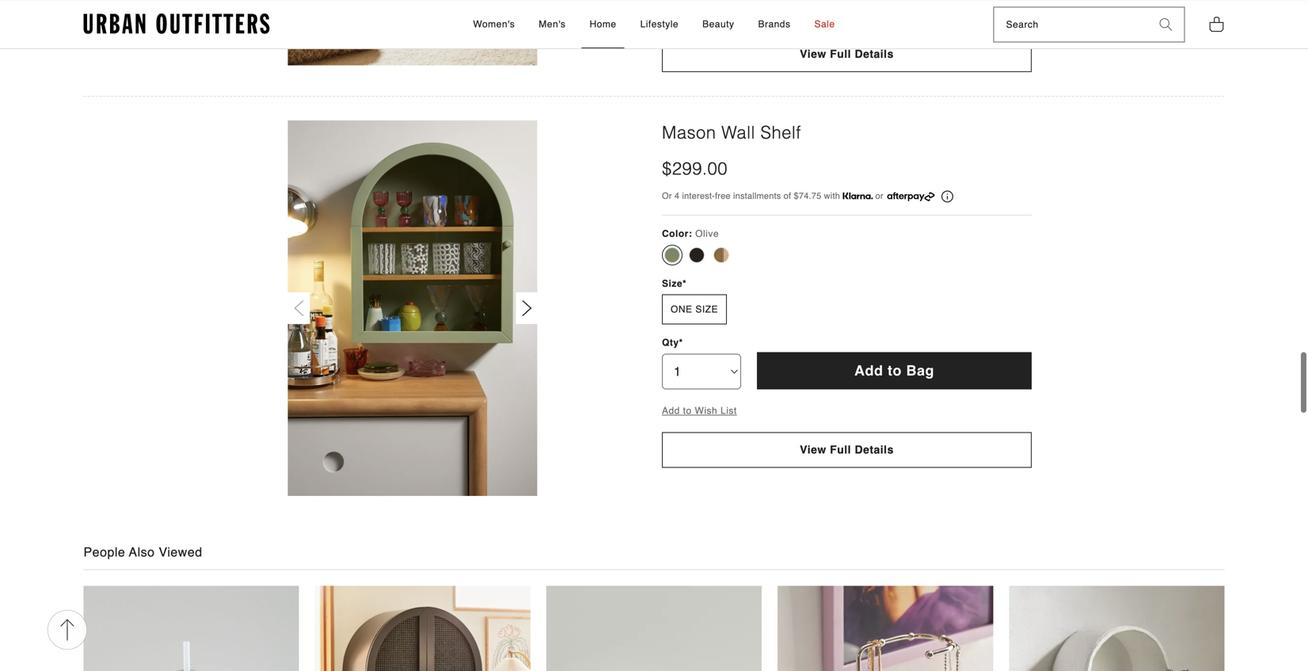 Task type: describe. For each thing, give the bounding box(es) containing it.
olive image
[[665, 247, 681, 263]]

$299.00
[[662, 159, 728, 179]]

free
[[715, 191, 731, 201]]

beauty link
[[695, 1, 743, 48]]

afterpay image
[[888, 192, 935, 201]]

stanley 2.0 flip straw 30 oz tumbler image
[[547, 586, 762, 671]]

stanley quencher 2.0 flowstate 40 oz tumbler image
[[84, 586, 299, 671]]

Search text field
[[995, 8, 1148, 42]]

or
[[876, 191, 884, 201]]

viewed
[[159, 545, 203, 559]]

lifestyle link
[[633, 1, 687, 48]]

view full details for 2nd view full details link from the bottom
[[800, 48, 894, 60]]

full for 2nd view full details link
[[830, 443, 852, 456]]

to inside 'add to bag' button
[[888, 362, 902, 379]]

sale link
[[807, 1, 843, 48]]

$74.75
[[794, 191, 822, 201]]

size
[[696, 304, 719, 315]]

2 vertical spatial add
[[662, 405, 680, 416]]

home link
[[582, 1, 625, 48]]

1 add to wish list from the top
[[662, 9, 737, 21]]

beauty
[[703, 18, 735, 30]]

2 view from the top
[[800, 443, 827, 456]]

1 view full details link from the top
[[662, 36, 1032, 72]]

color:
[[662, 228, 693, 239]]

or
[[662, 191, 672, 201]]

2 vertical spatial to
[[683, 405, 692, 416]]

or button
[[843, 189, 954, 203]]

0 vertical spatial to
[[683, 9, 692, 21]]

wall
[[722, 122, 756, 143]]

size
[[662, 278, 683, 289]]

suri large arch wall shelf image
[[1010, 586, 1225, 671]]

wish for 2nd add to wish list button from the bottom
[[695, 9, 718, 21]]

mason cane storage cabinet image
[[315, 586, 531, 671]]

sale
[[815, 18, 835, 30]]

color: olive
[[662, 228, 719, 239]]

2 add to wish list button from the top
[[662, 405, 737, 416]]

4
[[675, 191, 680, 201]]

1 list from the top
[[721, 9, 737, 21]]

cynthia jewelry storage image
[[778, 586, 994, 671]]

1 view from the top
[[800, 48, 827, 60]]



Task type: locate. For each thing, give the bounding box(es) containing it.
2 full from the top
[[830, 443, 852, 456]]

my shopping bag image
[[1209, 15, 1225, 33]]

one size
[[671, 304, 719, 315]]

full
[[830, 48, 852, 60], [830, 443, 852, 456]]

view full details
[[800, 48, 894, 60], [800, 443, 894, 456]]

klarna image
[[843, 192, 873, 199]]

1 vertical spatial view full details link
[[662, 432, 1032, 468]]

2 wish from the top
[[695, 405, 718, 416]]

2 view full details link from the top
[[662, 432, 1032, 468]]

with
[[824, 191, 841, 201]]

also
[[129, 545, 155, 559]]

add
[[662, 9, 680, 21], [855, 362, 884, 379], [662, 405, 680, 416]]

wish
[[695, 9, 718, 21], [695, 405, 718, 416]]

view full details link
[[662, 36, 1032, 72], [662, 432, 1032, 468]]

1 vertical spatial add to wish list button
[[662, 405, 737, 416]]

1 vertical spatial list
[[721, 405, 737, 416]]

details
[[855, 48, 894, 60], [855, 443, 894, 456]]

qty
[[662, 337, 679, 348]]

olive
[[696, 228, 719, 239]]

list
[[721, 9, 737, 21], [721, 405, 737, 416]]

people
[[84, 545, 125, 559]]

1 vertical spatial view
[[800, 443, 827, 456]]

1 wish from the top
[[695, 9, 718, 21]]

black image
[[689, 247, 705, 263]]

0 vertical spatial list
[[721, 9, 737, 21]]

add to wish list
[[662, 9, 737, 21], [662, 405, 737, 416]]

men's link
[[531, 1, 574, 48]]

0 vertical spatial wish
[[695, 9, 718, 21]]

natural image
[[714, 247, 730, 263]]

or 4 interest-free installments of $74.75 with
[[662, 191, 843, 201]]

wish for first add to wish list button from the bottom of the page
[[695, 405, 718, 416]]

2 view full details from the top
[[800, 443, 894, 456]]

interest-
[[682, 191, 715, 201]]

add to wish list button
[[662, 9, 737, 21], [662, 405, 737, 416]]

1 vertical spatial add to wish list
[[662, 405, 737, 416]]

0 vertical spatial view
[[800, 48, 827, 60]]

mason
[[662, 122, 717, 143]]

0 vertical spatial full
[[830, 48, 852, 60]]

view full details for 2nd view full details link
[[800, 443, 894, 456]]

installments
[[734, 191, 782, 201]]

mason wall shelf
[[662, 122, 802, 143]]

people also viewed
[[84, 545, 203, 559]]

men's
[[539, 18, 566, 30]]

2 add to wish list from the top
[[662, 405, 737, 416]]

add inside 'add to bag' button
[[855, 362, 884, 379]]

add down qty
[[662, 405, 680, 416]]

1 vertical spatial to
[[888, 362, 902, 379]]

0 vertical spatial details
[[855, 48, 894, 60]]

1 vertical spatial full
[[830, 443, 852, 456]]

urban outfitters image
[[84, 13, 270, 34]]

add left 'beauty'
[[662, 9, 680, 21]]

None search field
[[995, 8, 1148, 42]]

0 vertical spatial view full details link
[[662, 36, 1032, 72]]

women's
[[473, 18, 515, 30]]

1 vertical spatial details
[[855, 443, 894, 456]]

brands
[[759, 18, 791, 30]]

of
[[784, 191, 792, 201]]

women's link
[[465, 1, 523, 48]]

2 list from the top
[[721, 405, 737, 416]]

details for 2nd view full details link
[[855, 443, 894, 456]]

search image
[[1160, 18, 1173, 31]]

home
[[590, 18, 617, 30]]

add to bag
[[855, 362, 935, 379]]

1 details from the top
[[855, 48, 894, 60]]

0 vertical spatial view full details
[[800, 48, 894, 60]]

original price: $299.00 element
[[662, 157, 728, 181]]

full for 2nd view full details link from the bottom
[[830, 48, 852, 60]]

add to bag button
[[757, 352, 1032, 389]]

1 full from the top
[[830, 48, 852, 60]]

details for 2nd view full details link from the bottom
[[855, 48, 894, 60]]

add left the bag
[[855, 362, 884, 379]]

1 vertical spatial add
[[855, 362, 884, 379]]

to
[[683, 9, 692, 21], [888, 362, 902, 379], [683, 405, 692, 416]]

0 vertical spatial add to wish list button
[[662, 9, 737, 21]]

2 details from the top
[[855, 443, 894, 456]]

0 vertical spatial add
[[662, 9, 680, 21]]

1 vertical spatial wish
[[695, 405, 718, 416]]

1 vertical spatial view full details
[[800, 443, 894, 456]]

1 add to wish list button from the top
[[662, 9, 737, 21]]

main navigation element
[[331, 1, 978, 48]]

brands link
[[751, 1, 799, 48]]

shelf
[[761, 122, 802, 143]]

one
[[671, 304, 693, 315]]

bag
[[907, 362, 935, 379]]

lifestyle
[[641, 18, 679, 30]]

1 view full details from the top
[[800, 48, 894, 60]]

view
[[800, 48, 827, 60], [800, 443, 827, 456]]

0 vertical spatial add to wish list
[[662, 9, 737, 21]]



Task type: vqa. For each thing, say whether or not it's contained in the screenshot.
Sale
yes



